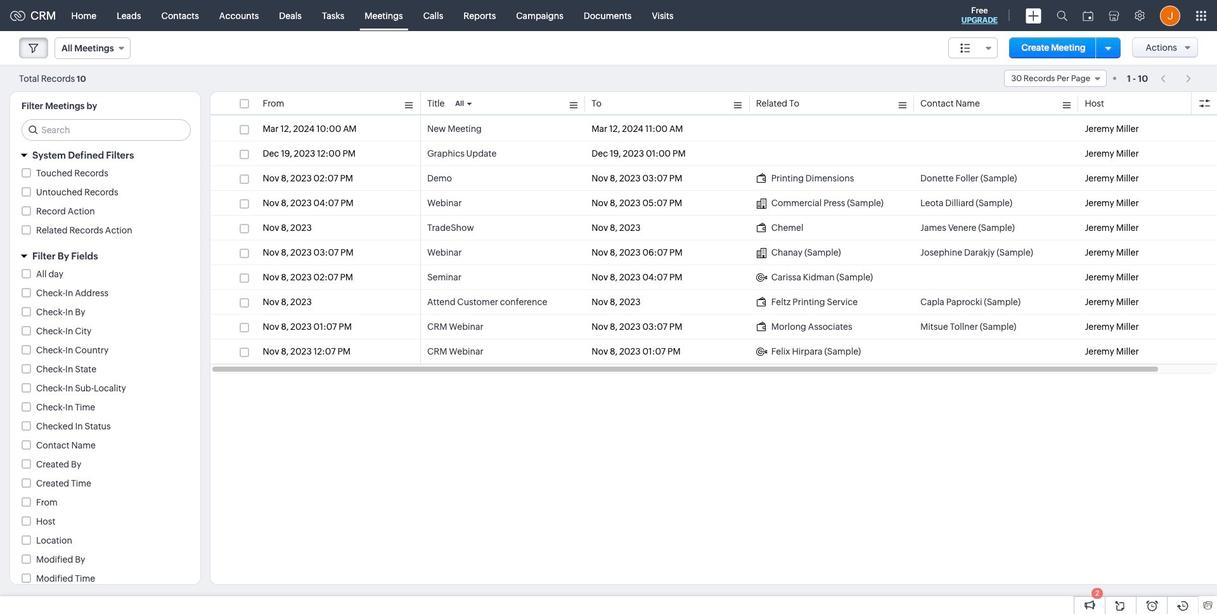 Task type: describe. For each thing, give the bounding box(es) containing it.
none field size
[[949, 37, 998, 58]]

search element
[[1050, 0, 1076, 31]]

create menu element
[[1019, 0, 1050, 31]]



Task type: vqa. For each thing, say whether or not it's contained in the screenshot.
CREATE MENU ICON
yes



Task type: locate. For each thing, give the bounding box(es) containing it.
search image
[[1057, 10, 1068, 21]]

create menu image
[[1026, 8, 1042, 23]]

logo image
[[10, 10, 25, 21]]

profile element
[[1153, 0, 1189, 31]]

None field
[[55, 37, 130, 59], [949, 37, 998, 58], [1005, 70, 1108, 87], [55, 37, 130, 59], [1005, 70, 1108, 87]]

Search text field
[[22, 120, 190, 140]]

profile image
[[1161, 5, 1181, 26]]

calendar image
[[1083, 10, 1094, 21]]

navigation
[[1155, 69, 1199, 88]]

row group
[[211, 117, 1218, 364]]

size image
[[961, 43, 971, 54]]



